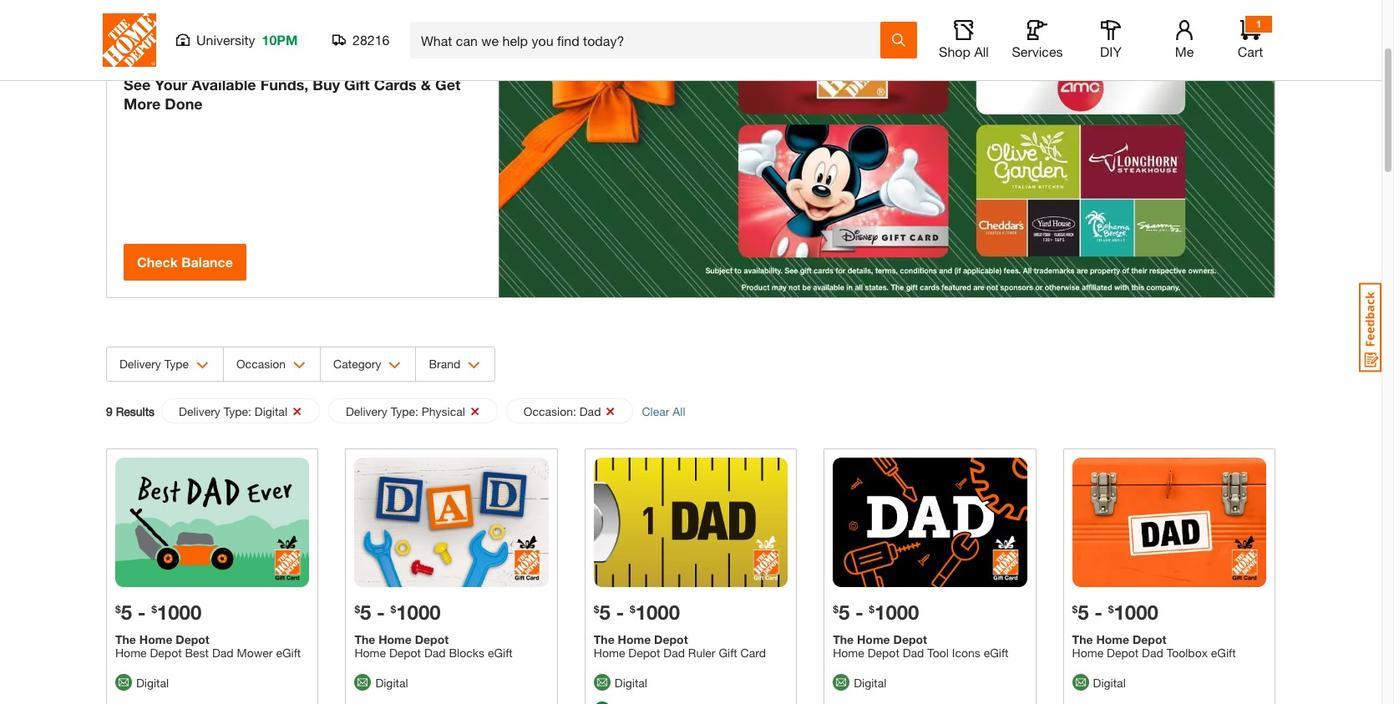 Task type: describe. For each thing, give the bounding box(es) containing it.
shop all
[[939, 43, 989, 59]]

type
[[164, 357, 189, 371]]

the for home depot dad ruler gift card
[[594, 632, 615, 647]]

occasion
[[236, 357, 286, 371]]

home depot dad tool icons egift image
[[833, 458, 1027, 587]]

gift inside see your available funds, buy gift cards & get more done
[[344, 75, 370, 94]]

me
[[1175, 43, 1194, 59]]

9 results
[[106, 404, 155, 418]]

28216 button
[[333, 32, 390, 48]]

4 $ from the left
[[630, 603, 636, 616]]

egift inside the home depot home depot dad tool icons egift
[[984, 646, 1009, 660]]

digital for the home depot home depot best dad mower egift
[[136, 676, 169, 690]]

delivery type: digital button
[[161, 399, 320, 424]]

check balance
[[137, 254, 233, 270]]

the
[[211, 0, 275, 26]]

1
[[1256, 18, 1262, 30]]

give the gift of doing
[[124, 0, 414, 66]]

1000 for ruler
[[636, 601, 680, 624]]

occasion: dad button
[[506, 399, 634, 424]]

blocks
[[449, 646, 485, 660]]

3 $ from the left
[[594, 603, 599, 616]]

digital image for home depot best dad mower egift
[[115, 675, 132, 691]]

&
[[421, 75, 431, 94]]

me button
[[1158, 20, 1212, 60]]

digital
[[255, 404, 287, 419]]

mower
[[237, 646, 273, 660]]

your
[[155, 75, 187, 94]]

delivery type link
[[107, 348, 223, 381]]

5 for the home depot home depot dad tool icons egift
[[839, 601, 850, 624]]

5 $ from the left
[[355, 603, 360, 616]]

open arrow image for delivery type
[[196, 362, 209, 369]]

10pm
[[262, 32, 298, 48]]

dad for the home depot home depot dad ruler gift card
[[664, 646, 685, 660]]

1000 for blocks
[[396, 601, 441, 624]]

cart
[[1238, 43, 1264, 59]]

open arrow image for category
[[389, 362, 401, 369]]

diy
[[1100, 43, 1122, 59]]

- for the home depot home depot dad blocks egift
[[377, 601, 385, 624]]

2 $ from the left
[[151, 603, 157, 616]]

all for shop all
[[975, 43, 989, 59]]

2 digital image from the left
[[594, 675, 611, 691]]

8 $ from the left
[[869, 603, 875, 616]]

1000 for dad
[[157, 601, 202, 624]]

digital for the home depot home depot dad toolbox egift
[[1093, 676, 1126, 690]]

all for clear all
[[673, 404, 686, 418]]

cart 1
[[1238, 18, 1264, 59]]

- for the home depot home depot dad toolbox egift
[[1095, 601, 1103, 624]]

5 for the home depot home depot best dad mower egift
[[121, 601, 132, 624]]

toolbox
[[1167, 646, 1208, 660]]

give
[[124, 0, 200, 26]]

clear all link
[[642, 402, 686, 420]]

type: for physical
[[391, 404, 418, 419]]

5 for the home depot home depot dad toolbox egift
[[1078, 601, 1089, 624]]

dad inside the home depot home depot best dad mower egift
[[212, 646, 234, 660]]

28216
[[353, 32, 390, 48]]

2 digital from the left
[[615, 676, 647, 690]]

digital image for home depot dad tool icons egift
[[833, 675, 850, 691]]

5 for the home depot home depot dad ruler gift card
[[599, 601, 611, 624]]

5 for the home depot home depot dad blocks egift
[[360, 601, 371, 624]]

cards
[[374, 75, 417, 94]]

the home depot logo image
[[103, 13, 156, 67]]

$ 5 - $ 1000 for the home depot home depot dad tool icons egift
[[833, 601, 919, 624]]

the home depot home depot dad toolbox egift
[[1072, 632, 1236, 660]]

egift inside the home depot home depot best dad mower egift
[[276, 646, 301, 660]]

check balance link
[[124, 244, 246, 281]]

dad for the home depot home depot dad blocks egift
[[424, 646, 446, 660]]

more
[[124, 94, 161, 112]]

digital for the home depot home depot dad blocks egift
[[375, 676, 408, 690]]

1 $ from the left
[[115, 603, 121, 616]]

doing
[[124, 18, 230, 66]]

egift inside the home depot home depot dad toolbox egift
[[1211, 646, 1236, 660]]

- for the home depot home depot best dad mower egift
[[138, 601, 146, 624]]

category link
[[321, 348, 416, 381]]

delivery type: digital
[[179, 404, 287, 419]]

- for the home depot home depot dad ruler gift card
[[616, 601, 624, 624]]

occasion link
[[224, 348, 320, 381]]

1000 for toolbox
[[1114, 601, 1159, 624]]

delivery type
[[119, 357, 189, 371]]

7 $ from the left
[[833, 603, 839, 616]]

6 $ from the left
[[391, 603, 396, 616]]

clear all
[[642, 404, 686, 418]]

the home depot home depot best dad mower egift
[[115, 632, 301, 660]]

university
[[196, 32, 255, 48]]

the home depot home depot dad tool icons egift
[[833, 632, 1009, 660]]

diy button
[[1085, 20, 1138, 60]]



Task type: locate. For each thing, give the bounding box(es) containing it.
1 egift from the left
[[276, 646, 301, 660]]

dad for the home depot home depot dad tool icons egift
[[903, 646, 924, 660]]

-
[[138, 601, 146, 624], [616, 601, 624, 624], [377, 601, 385, 624], [856, 601, 864, 624], [1095, 601, 1103, 624]]

delivery left type
[[119, 357, 161, 371]]

1 type: from the left
[[224, 404, 251, 419]]

$ 5 - $ 1000 up best
[[115, 601, 202, 624]]

type: left physical
[[391, 404, 418, 419]]

the for home depot best dad mower egift
[[115, 632, 136, 647]]

check
[[137, 254, 178, 270]]

ruler
[[688, 646, 716, 660]]

feedback link image
[[1359, 282, 1382, 373]]

dad
[[580, 404, 601, 419], [212, 646, 234, 660], [664, 646, 685, 660], [424, 646, 446, 660], [903, 646, 924, 660], [1142, 646, 1164, 660]]

- up the home depot home depot best dad mower egift
[[138, 601, 146, 624]]

5 the from the left
[[1072, 632, 1093, 647]]

results
[[116, 404, 155, 418]]

home
[[139, 632, 172, 647], [618, 632, 651, 647], [379, 632, 412, 647], [857, 632, 890, 647], [1097, 632, 1130, 647], [115, 646, 147, 660], [594, 646, 625, 660], [355, 646, 386, 660], [833, 646, 865, 660], [1072, 646, 1104, 660]]

3 the from the left
[[355, 632, 375, 647]]

2 egift from the left
[[488, 646, 513, 660]]

delivery down type
[[179, 404, 220, 419]]

5 digital image from the left
[[1072, 675, 1089, 691]]

buy
[[313, 75, 340, 94]]

dad right best
[[212, 646, 234, 660]]

- up the home depot home depot dad blocks egift
[[377, 601, 385, 624]]

1 vertical spatial gift
[[344, 75, 370, 94]]

best
[[185, 646, 209, 660]]

4 digital from the left
[[854, 676, 887, 690]]

1000 up best
[[157, 601, 202, 624]]

home depot best dad mower egift image
[[115, 458, 309, 587]]

2 horizontal spatial delivery
[[346, 404, 388, 419]]

digital down the home depot home depot best dad mower egift
[[136, 676, 169, 690]]

1 - from the left
[[138, 601, 146, 624]]

dad right occasion:
[[580, 404, 601, 419]]

dad left tool
[[903, 646, 924, 660]]

$ 5 - $ 1000 up the home depot home depot dad tool icons egift on the right
[[833, 601, 919, 624]]

dad inside the home depot home depot dad toolbox egift
[[1142, 646, 1164, 660]]

5
[[121, 601, 132, 624], [599, 601, 611, 624], [360, 601, 371, 624], [839, 601, 850, 624], [1078, 601, 1089, 624]]

dad left ruler
[[664, 646, 685, 660]]

delivery for delivery type: digital
[[179, 404, 220, 419]]

2 1000 from the left
[[636, 601, 680, 624]]

open arrow image right type
[[196, 362, 209, 369]]

physical image
[[594, 702, 611, 704]]

1 horizontal spatial all
[[975, 43, 989, 59]]

balance
[[182, 254, 233, 270]]

3 - from the left
[[377, 601, 385, 624]]

1000
[[157, 601, 202, 624], [636, 601, 680, 624], [396, 601, 441, 624], [875, 601, 919, 624], [1114, 601, 1159, 624]]

tool
[[928, 646, 949, 660]]

gift left card
[[719, 646, 738, 660]]

services button
[[1011, 20, 1064, 60]]

$ 5 - $ 1000 up the home depot home depot dad toolbox egift
[[1072, 601, 1159, 624]]

home depot dad ruler gift card image
[[594, 458, 788, 587]]

5 $ 5 - $ 1000 from the left
[[1072, 601, 1159, 624]]

shop
[[939, 43, 971, 59]]

2 5 from the left
[[599, 601, 611, 624]]

3 1000 from the left
[[396, 601, 441, 624]]

5 - from the left
[[1095, 601, 1103, 624]]

1 horizontal spatial open arrow image
[[389, 362, 401, 369]]

3 digital from the left
[[375, 676, 408, 690]]

egift right toolbox
[[1211, 646, 1236, 660]]

egift inside the home depot home depot dad blocks egift
[[488, 646, 513, 660]]

4 1000 from the left
[[875, 601, 919, 624]]

$ 5 - $ 1000 for the home depot home depot best dad mower egift
[[115, 601, 202, 624]]

services
[[1012, 43, 1063, 59]]

$ 5 - $ 1000 for the home depot home depot dad blocks egift
[[355, 601, 441, 624]]

dad inside the home depot home depot dad tool icons egift
[[903, 646, 924, 660]]

1 vertical spatial all
[[673, 404, 686, 418]]

of
[[371, 0, 414, 26]]

1 horizontal spatial delivery
[[179, 404, 220, 419]]

0 horizontal spatial all
[[673, 404, 686, 418]]

delivery inside button
[[346, 404, 388, 419]]

dad left toolbox
[[1142, 646, 1164, 660]]

see your available funds, buy gift cards & get more done
[[124, 75, 461, 112]]

the
[[115, 632, 136, 647], [594, 632, 615, 647], [355, 632, 375, 647], [833, 632, 854, 647], [1072, 632, 1093, 647]]

dad inside button
[[580, 404, 601, 419]]

$ 5 - $ 1000 up the home depot home depot dad blocks egift
[[355, 601, 441, 624]]

occasion: dad
[[524, 404, 601, 419]]

type: left digital
[[224, 404, 251, 419]]

delivery for delivery type
[[119, 357, 161, 371]]

2 the from the left
[[594, 632, 615, 647]]

4 $ 5 - $ 1000 from the left
[[833, 601, 919, 624]]

delivery type: physical button
[[328, 399, 498, 424]]

clear
[[642, 404, 670, 418]]

all inside button
[[975, 43, 989, 59]]

the home depot home depot dad blocks egift
[[355, 632, 513, 660]]

$
[[115, 603, 121, 616], [151, 603, 157, 616], [594, 603, 599, 616], [630, 603, 636, 616], [355, 603, 360, 616], [391, 603, 396, 616], [833, 603, 839, 616], [869, 603, 875, 616], [1072, 603, 1078, 616], [1109, 603, 1114, 616]]

1000 up the home depot home depot dad toolbox egift
[[1114, 601, 1159, 624]]

funds,
[[260, 75, 309, 94]]

1000 up 'the home depot home depot dad ruler gift card'
[[636, 601, 680, 624]]

- up the home depot home depot dad tool icons egift on the right
[[856, 601, 864, 624]]

delivery type: physical
[[346, 404, 465, 419]]

gift up "28216" button
[[286, 0, 360, 26]]

2 open arrow image from the left
[[468, 362, 481, 369]]

2 $ 5 - $ 1000 from the left
[[594, 601, 680, 624]]

0 horizontal spatial open arrow image
[[293, 362, 306, 369]]

dad inside the home depot home depot dad blocks egift
[[424, 646, 446, 660]]

2 type: from the left
[[391, 404, 418, 419]]

1 digital image from the left
[[115, 675, 132, 691]]

1000 for tool
[[875, 601, 919, 624]]

digital image for home depot dad blocks egift
[[355, 675, 371, 691]]

- for the home depot home depot dad tool icons egift
[[856, 601, 864, 624]]

digital image for home depot dad toolbox egift
[[1072, 675, 1089, 691]]

the inside the home depot home depot dad toolbox egift
[[1072, 632, 1093, 647]]

egift right the mower
[[276, 646, 301, 660]]

open arrow image inside brand link
[[468, 362, 481, 369]]

1000 up the home depot home depot dad tool icons egift on the right
[[875, 601, 919, 624]]

see
[[124, 75, 151, 94]]

home depot dad toolbox egift image
[[1072, 458, 1267, 587]]

gift right buy
[[344, 75, 370, 94]]

the inside the home depot home depot dad blocks egift
[[355, 632, 375, 647]]

1 5 from the left
[[121, 601, 132, 624]]

the for home depot dad toolbox egift
[[1072, 632, 1093, 647]]

gift inside the give the gift of doing
[[286, 0, 360, 26]]

shop all button
[[937, 20, 991, 60]]

card
[[741, 646, 766, 660]]

the inside the home depot home depot best dad mower egift
[[115, 632, 136, 647]]

dad inside 'the home depot home depot dad ruler gift card'
[[664, 646, 685, 660]]

available
[[192, 75, 256, 94]]

open arrow image
[[196, 362, 209, 369], [468, 362, 481, 369]]

open arrow image for occasion
[[293, 362, 306, 369]]

2 - from the left
[[616, 601, 624, 624]]

category
[[333, 357, 381, 371]]

type: inside button
[[391, 404, 418, 419]]

3 egift from the left
[[984, 646, 1009, 660]]

5 1000 from the left
[[1114, 601, 1159, 624]]

all right the "shop"
[[975, 43, 989, 59]]

1 the from the left
[[115, 632, 136, 647]]

- up 'the home depot home depot dad ruler gift card'
[[616, 601, 624, 624]]

$ 5 - $ 1000
[[115, 601, 202, 624], [594, 601, 680, 624], [355, 601, 441, 624], [833, 601, 919, 624], [1072, 601, 1159, 624]]

dad left blocks
[[424, 646, 446, 660]]

open arrow image inside category link
[[389, 362, 401, 369]]

0 horizontal spatial type:
[[224, 404, 251, 419]]

0 horizontal spatial delivery
[[119, 357, 161, 371]]

4 - from the left
[[856, 601, 864, 624]]

egift
[[276, 646, 301, 660], [488, 646, 513, 660], [984, 646, 1009, 660], [1211, 646, 1236, 660]]

4 the from the left
[[833, 632, 854, 647]]

delivery inside button
[[179, 404, 220, 419]]

1 digital from the left
[[136, 676, 169, 690]]

3 5 from the left
[[360, 601, 371, 624]]

type: for digital
[[224, 404, 251, 419]]

digital for the home depot home depot dad tool icons egift
[[854, 676, 887, 690]]

open arrow image right category
[[389, 362, 401, 369]]

delivery
[[119, 357, 161, 371], [179, 404, 220, 419], [346, 404, 388, 419]]

10 $ from the left
[[1109, 603, 1114, 616]]

type: inside button
[[224, 404, 251, 419]]

occasion:
[[524, 404, 576, 419]]

2 vertical spatial gift
[[719, 646, 738, 660]]

$ 5 - $ 1000 up 'the home depot home depot dad ruler gift card'
[[594, 601, 680, 624]]

4 egift from the left
[[1211, 646, 1236, 660]]

home depot dad blocks egift image
[[355, 458, 549, 587]]

digital down 'the home depot home depot dad ruler gift card'
[[615, 676, 647, 690]]

egift right icons
[[984, 646, 1009, 660]]

icons
[[952, 646, 981, 660]]

open arrow image inside delivery type link
[[196, 362, 209, 369]]

4 5 from the left
[[839, 601, 850, 624]]

- up the home depot home depot dad toolbox egift
[[1095, 601, 1103, 624]]

0 vertical spatial gift
[[286, 0, 360, 26]]

the for home depot dad blocks egift
[[355, 632, 375, 647]]

egift right blocks
[[488, 646, 513, 660]]

digital
[[136, 676, 169, 690], [615, 676, 647, 690], [375, 676, 408, 690], [854, 676, 887, 690], [1093, 676, 1126, 690]]

What can we help you find today? search field
[[421, 23, 880, 58]]

all right clear
[[673, 404, 686, 418]]

brand
[[429, 357, 461, 371]]

1000 up the home depot home depot dad blocks egift
[[396, 601, 441, 624]]

gift inside 'the home depot home depot dad ruler gift card'
[[719, 646, 738, 660]]

depot
[[176, 632, 210, 647], [654, 632, 688, 647], [415, 632, 449, 647], [894, 632, 927, 647], [1133, 632, 1167, 647], [150, 646, 182, 660], [629, 646, 660, 660], [389, 646, 421, 660], [868, 646, 900, 660], [1107, 646, 1139, 660]]

all
[[975, 43, 989, 59], [673, 404, 686, 418]]

the inside the home depot home depot dad tool icons egift
[[833, 632, 854, 647]]

digital image
[[115, 675, 132, 691], [594, 675, 611, 691], [355, 675, 371, 691], [833, 675, 850, 691], [1072, 675, 1089, 691]]

1 horizontal spatial open arrow image
[[468, 362, 481, 369]]

digital down the home depot home depot dad blocks egift
[[375, 676, 408, 690]]

digital down the home depot home depot dad tool icons egift on the right
[[854, 676, 887, 690]]

3 $ 5 - $ 1000 from the left
[[355, 601, 441, 624]]

the for home depot dad tool icons egift
[[833, 632, 854, 647]]

0 vertical spatial all
[[975, 43, 989, 59]]

delivery down category link at left
[[346, 404, 388, 419]]

1 1000 from the left
[[157, 601, 202, 624]]

open arrow image
[[293, 362, 306, 369], [389, 362, 401, 369]]

1 $ 5 - $ 1000 from the left
[[115, 601, 202, 624]]

get
[[435, 75, 461, 94]]

2 open arrow image from the left
[[389, 362, 401, 369]]

done
[[165, 94, 203, 112]]

1 horizontal spatial type:
[[391, 404, 418, 419]]

5 5 from the left
[[1078, 601, 1089, 624]]

delivery for delivery type: physical
[[346, 404, 388, 419]]

the home depot home depot dad ruler gift card
[[594, 632, 766, 660]]

type:
[[224, 404, 251, 419], [391, 404, 418, 419]]

1 open arrow image from the left
[[293, 362, 306, 369]]

open arrow image right 'brand'
[[468, 362, 481, 369]]

gift
[[286, 0, 360, 26], [344, 75, 370, 94], [719, 646, 738, 660]]

0 horizontal spatial open arrow image
[[196, 362, 209, 369]]

9 $ from the left
[[1072, 603, 1078, 616]]

open arrow image for brand
[[468, 362, 481, 369]]

the inside 'the home depot home depot dad ruler gift card'
[[594, 632, 615, 647]]

$ 5 - $ 1000 for the home depot home depot dad toolbox egift
[[1072, 601, 1159, 624]]

university 10pm
[[196, 32, 298, 48]]

brand link
[[416, 348, 495, 381]]

image for give the gift of doing image
[[499, 0, 1275, 297]]

open arrow image inside occasion link
[[293, 362, 306, 369]]

open arrow image right occasion
[[293, 362, 306, 369]]

3 digital image from the left
[[355, 675, 371, 691]]

$ 5 - $ 1000 for the home depot home depot dad ruler gift card
[[594, 601, 680, 624]]

digital down the home depot home depot dad toolbox egift
[[1093, 676, 1126, 690]]

5 digital from the left
[[1093, 676, 1126, 690]]

9
[[106, 404, 113, 418]]

1 open arrow image from the left
[[196, 362, 209, 369]]

physical
[[422, 404, 465, 419]]

dad for the home depot home depot dad toolbox egift
[[1142, 646, 1164, 660]]

4 digital image from the left
[[833, 675, 850, 691]]



Task type: vqa. For each thing, say whether or not it's contained in the screenshot.
DAD corresponding to The Home Depot Home Depot Dad Blocks eGift
yes



